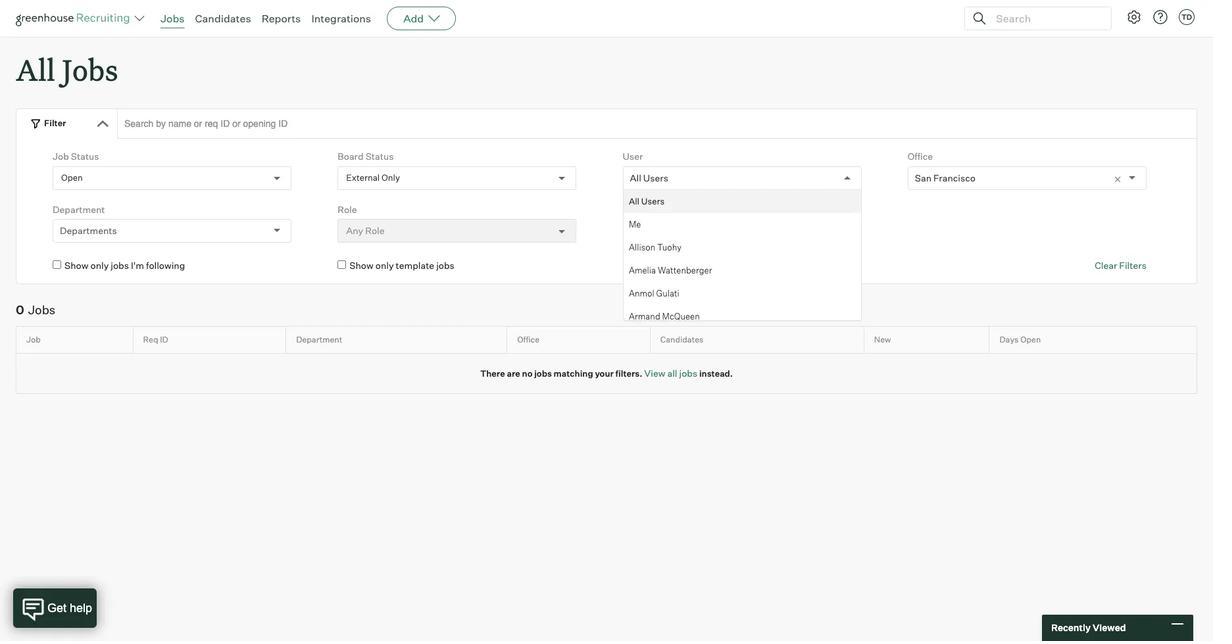 Task type: locate. For each thing, give the bounding box(es) containing it.
0 vertical spatial office
[[908, 151, 933, 162]]

clear
[[1095, 260, 1117, 271]]

open right days
[[1021, 335, 1041, 345]]

td
[[1182, 13, 1192, 22]]

0 horizontal spatial job
[[26, 335, 41, 345]]

job
[[53, 151, 69, 162], [26, 335, 41, 345]]

1 vertical spatial department
[[296, 335, 342, 345]]

anmol gulati
[[629, 288, 679, 298]]

view all jobs link
[[644, 368, 698, 379]]

jobs
[[111, 260, 129, 271], [436, 260, 455, 271], [679, 368, 698, 379], [534, 368, 552, 379]]

1 vertical spatial all users
[[629, 196, 664, 206]]

1 status from the left
[[71, 151, 99, 162]]

jobs right no
[[534, 368, 552, 379]]

status for board status
[[366, 151, 394, 162]]

add button
[[387, 7, 456, 30]]

reports
[[262, 12, 301, 25]]

status
[[71, 151, 99, 162], [366, 151, 394, 162]]

0 horizontal spatial status
[[71, 151, 99, 162]]

0 vertical spatial job
[[53, 151, 69, 162]]

role
[[338, 204, 357, 215]]

0 horizontal spatial only
[[90, 260, 109, 271]]

clear filters
[[1095, 260, 1147, 271]]

board
[[338, 151, 364, 162]]

are
[[507, 368, 520, 379]]

office
[[908, 151, 933, 162], [517, 335, 540, 345]]

1 horizontal spatial job
[[53, 151, 69, 162]]

filters
[[1119, 260, 1147, 271]]

all up me
[[629, 196, 639, 206]]

all users
[[630, 172, 668, 183], [629, 196, 664, 206]]

1 vertical spatial job
[[26, 335, 41, 345]]

only
[[90, 260, 109, 271], [376, 260, 394, 271]]

show for show only template jobs
[[350, 260, 374, 271]]

2 only from the left
[[376, 260, 394, 271]]

candidates
[[195, 12, 251, 25], [660, 335, 704, 345]]

show right show only jobs i'm following checkbox
[[65, 260, 88, 271]]

all users inside row group
[[629, 196, 664, 206]]

following
[[146, 260, 185, 271]]

jobs down greenhouse recruiting image at top
[[62, 50, 118, 89]]

td button
[[1176, 7, 1197, 28]]

2 vertical spatial jobs
[[28, 302, 55, 317]]

jobs left "candidates" link
[[161, 12, 185, 25]]

san
[[915, 172, 932, 183]]

all users option
[[630, 172, 668, 183]]

1 horizontal spatial jobs
[[62, 50, 118, 89]]

row group containing all users
[[623, 190, 861, 641]]

allison tuohy
[[629, 242, 681, 252]]

department
[[53, 204, 105, 215], [296, 335, 342, 345]]

job down 0 jobs
[[26, 335, 41, 345]]

there are no jobs matching your filters. view all jobs instead.
[[480, 368, 733, 379]]

departments
[[60, 225, 117, 236]]

users up custom field
[[643, 172, 668, 183]]

jobs right all
[[679, 368, 698, 379]]

jobs right '0'
[[28, 302, 55, 317]]

custom field
[[623, 204, 680, 215]]

req
[[143, 335, 158, 345]]

only left the 'template'
[[376, 260, 394, 271]]

1 vertical spatial users
[[641, 196, 664, 206]]

1 horizontal spatial department
[[296, 335, 342, 345]]

1 horizontal spatial only
[[376, 260, 394, 271]]

all users down user on the right
[[630, 172, 668, 183]]

1 horizontal spatial office
[[908, 151, 933, 162]]

integrations
[[311, 12, 371, 25]]

user
[[623, 151, 643, 162]]

field
[[658, 204, 680, 215]]

users down all users option
[[641, 196, 664, 206]]

your
[[595, 368, 614, 379]]

2 show from the left
[[350, 260, 374, 271]]

office up no
[[517, 335, 540, 345]]

1 vertical spatial jobs
[[62, 50, 118, 89]]

integrations link
[[311, 12, 371, 25]]

show
[[65, 260, 88, 271], [350, 260, 374, 271]]

0 vertical spatial all
[[16, 50, 55, 89]]

only down the 'departments'
[[90, 260, 109, 271]]

external only
[[346, 172, 400, 183]]

req id
[[143, 335, 168, 345]]

1 horizontal spatial status
[[366, 151, 394, 162]]

recently viewed
[[1051, 623, 1126, 634]]

1 show from the left
[[65, 260, 88, 271]]

office up san
[[908, 151, 933, 162]]

candidates right jobs link
[[195, 12, 251, 25]]

job for job
[[26, 335, 41, 345]]

all up filter
[[16, 50, 55, 89]]

open down job status
[[61, 172, 83, 183]]

1 vertical spatial office
[[517, 335, 540, 345]]

td button
[[1179, 9, 1195, 25]]

None field
[[630, 167, 633, 189]]

1 only from the left
[[90, 260, 109, 271]]

candidates down mcqueen
[[660, 335, 704, 345]]

0 vertical spatial department
[[53, 204, 105, 215]]

1 horizontal spatial candidates
[[660, 335, 704, 345]]

all users down all users option
[[629, 196, 664, 206]]

all
[[16, 50, 55, 89], [630, 172, 641, 183], [629, 196, 639, 206]]

jobs
[[161, 12, 185, 25], [62, 50, 118, 89], [28, 302, 55, 317]]

1 horizontal spatial open
[[1021, 335, 1041, 345]]

viewed
[[1093, 623, 1126, 634]]

configure image
[[1126, 9, 1142, 25]]

francisco
[[934, 172, 976, 183]]

2 status from the left
[[366, 151, 394, 162]]

2 vertical spatial all
[[629, 196, 639, 206]]

0 horizontal spatial open
[[61, 172, 83, 183]]

Search by name or req ID or opening ID text field
[[117, 109, 1197, 139]]

0 horizontal spatial candidates
[[195, 12, 251, 25]]

external
[[346, 172, 380, 183]]

users
[[643, 172, 668, 183], [641, 196, 664, 206]]

1 horizontal spatial show
[[350, 260, 374, 271]]

2 horizontal spatial jobs
[[161, 12, 185, 25]]

0 horizontal spatial jobs
[[28, 302, 55, 317]]

0 vertical spatial candidates
[[195, 12, 251, 25]]

show right "show only template jobs" option
[[350, 260, 374, 271]]

all down user on the right
[[630, 172, 641, 183]]

matching
[[554, 368, 593, 379]]

only for jobs
[[90, 260, 109, 271]]

job down filter
[[53, 151, 69, 162]]

0
[[16, 302, 24, 317]]

row group
[[623, 190, 861, 641]]

jobs for 0 jobs
[[28, 302, 55, 317]]

open
[[61, 172, 83, 183], [1021, 335, 1041, 345]]

0 horizontal spatial show
[[65, 260, 88, 271]]

candidates link
[[195, 12, 251, 25]]



Task type: describe. For each thing, give the bounding box(es) containing it.
id
[[160, 335, 168, 345]]

job status
[[53, 151, 99, 162]]

jobs for all jobs
[[62, 50, 118, 89]]

show for show only jobs i'm following
[[65, 260, 88, 271]]

0 vertical spatial jobs
[[161, 12, 185, 25]]

jobs right the 'template'
[[436, 260, 455, 271]]

only
[[382, 172, 400, 183]]

0 vertical spatial all users
[[630, 172, 668, 183]]

all inside row group
[[629, 196, 639, 206]]

0 vertical spatial users
[[643, 172, 668, 183]]

filters.
[[616, 368, 643, 379]]

me
[[629, 219, 641, 229]]

jobs link
[[161, 12, 185, 25]]

anmol
[[629, 288, 654, 298]]

i'm
[[131, 260, 144, 271]]

reports link
[[262, 12, 301, 25]]

armand
[[629, 311, 660, 321]]

new
[[874, 335, 891, 345]]

jobs inside there are no jobs matching your filters. view all jobs instead.
[[534, 368, 552, 379]]

1 vertical spatial candidates
[[660, 335, 704, 345]]

instead.
[[699, 368, 733, 379]]

recently
[[1051, 623, 1091, 634]]

allison
[[629, 242, 655, 252]]

amelia wattenberger
[[629, 265, 712, 275]]

tuohy
[[657, 242, 681, 252]]

wattenberger
[[658, 265, 712, 275]]

jobs left i'm at top
[[111, 260, 129, 271]]

all
[[667, 368, 677, 379]]

gulati
[[656, 288, 679, 298]]

clear value element
[[1113, 167, 1129, 189]]

0 horizontal spatial office
[[517, 335, 540, 345]]

1 vertical spatial open
[[1021, 335, 1041, 345]]

0 jobs
[[16, 302, 55, 317]]

show only template jobs
[[350, 260, 455, 271]]

clear value image
[[1113, 175, 1122, 184]]

1 vertical spatial all
[[630, 172, 641, 183]]

0 horizontal spatial department
[[53, 204, 105, 215]]

all jobs
[[16, 50, 118, 89]]

0 vertical spatial open
[[61, 172, 83, 183]]

status for job status
[[71, 151, 99, 162]]

san francisco option
[[915, 172, 976, 183]]

add
[[403, 12, 424, 25]]

only for template
[[376, 260, 394, 271]]

san francisco
[[915, 172, 976, 183]]

job for job status
[[53, 151, 69, 162]]

days open
[[1000, 335, 1041, 345]]

greenhouse recruiting image
[[16, 11, 134, 26]]

clear filters link
[[1095, 259, 1147, 272]]

filter
[[44, 118, 66, 128]]

armand mcqueen
[[629, 311, 700, 321]]

show only jobs i'm following
[[65, 260, 185, 271]]

Search text field
[[993, 9, 1099, 28]]

amelia
[[629, 265, 656, 275]]

there
[[480, 368, 505, 379]]

view
[[644, 368, 665, 379]]

template
[[396, 260, 434, 271]]

no
[[522, 368, 533, 379]]

board status
[[338, 151, 394, 162]]

mcqueen
[[662, 311, 700, 321]]

custom
[[623, 204, 656, 215]]

Show only template jobs checkbox
[[338, 261, 346, 269]]

days
[[1000, 335, 1019, 345]]

Show only jobs I'm following checkbox
[[53, 261, 61, 269]]



Task type: vqa. For each thing, say whether or not it's contained in the screenshot.
from within the Email from Test DumTwo
no



